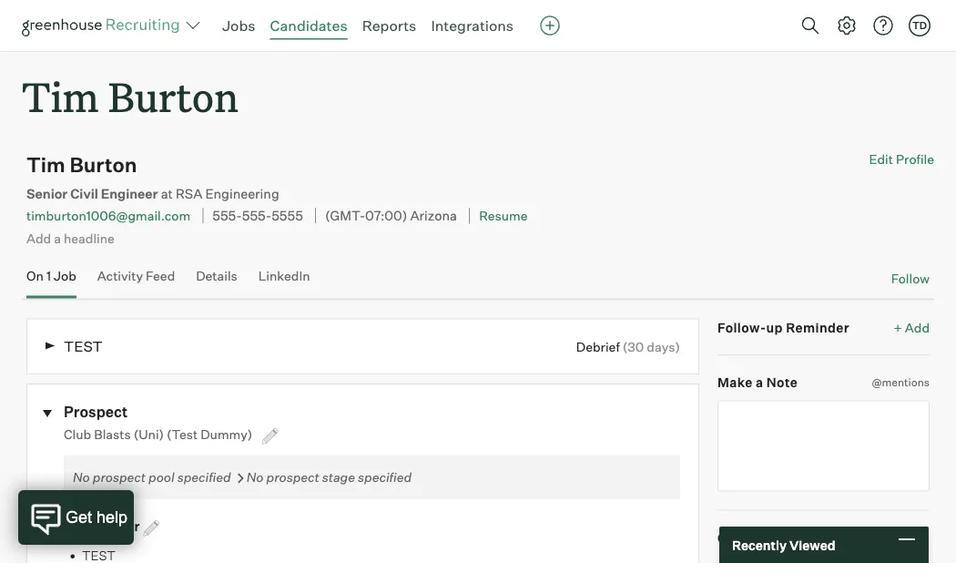 Task type: locate. For each thing, give the bounding box(es) containing it.
prospect for
[[64, 518, 142, 534]]

1 vertical spatial tim
[[26, 152, 65, 177]]

on 1 job
[[26, 268, 76, 284]]

2 specified from the left
[[358, 469, 412, 485]]

prospect left stage
[[267, 469, 320, 485]]

0 horizontal spatial edit
[[870, 151, 894, 167]]

a for add
[[54, 230, 61, 246]]

0 vertical spatial a
[[54, 230, 61, 246]]

no
[[73, 469, 90, 485], [247, 469, 264, 485]]

burton inside tim burton senior civil engineer at rsa engineering
[[70, 152, 137, 177]]

engineer
[[101, 185, 158, 202]]

(30
[[623, 339, 645, 355]]

configure image
[[837, 15, 858, 36]]

reports link
[[362, 16, 417, 35]]

a left "note"
[[756, 375, 764, 391]]

1 vertical spatial burton
[[70, 152, 137, 177]]

1 specified from the left
[[177, 469, 231, 485]]

1 vertical spatial edit
[[902, 530, 926, 546]]

+ add link
[[894, 319, 930, 336]]

1 horizontal spatial add
[[906, 319, 930, 335]]

0 horizontal spatial no
[[73, 469, 90, 485]]

add down follow link
[[906, 319, 930, 335]]

0 vertical spatial burton
[[108, 69, 239, 123]]

2 prospect from the top
[[64, 518, 120, 534]]

specified right stage
[[358, 469, 412, 485]]

(uni)
[[134, 427, 164, 443]]

prospect
[[93, 469, 146, 485], [267, 469, 320, 485]]

prospect up blasts
[[64, 402, 128, 421]]

feed
[[146, 268, 175, 284]]

a for make
[[756, 375, 764, 391]]

(gmt-
[[325, 207, 366, 224]]

burton up civil
[[70, 152, 137, 177]]

a left headline
[[54, 230, 61, 246]]

1 horizontal spatial no
[[247, 469, 264, 485]]

prospect
[[64, 402, 128, 421], [64, 518, 120, 534]]

1 horizontal spatial a
[[756, 375, 764, 391]]

specified
[[177, 469, 231, 485], [358, 469, 412, 485]]

up
[[767, 319, 784, 335]]

tim
[[22, 69, 99, 123], [26, 152, 65, 177]]

1 horizontal spatial edit
[[902, 530, 926, 546]]

1 no from the left
[[73, 469, 90, 485]]

specified right pool
[[177, 469, 231, 485]]

prospect for stage
[[267, 469, 320, 485]]

no down club
[[73, 469, 90, 485]]

viewed
[[790, 537, 836, 553]]

+ inside 'link'
[[891, 530, 899, 546]]

profile
[[897, 151, 935, 167]]

0 horizontal spatial a
[[54, 230, 61, 246]]

tim burton senior civil engineer at rsa engineering
[[26, 152, 279, 202]]

dummy)
[[201, 427, 253, 443]]

club blasts (uni) (test dummy)
[[64, 427, 255, 443]]

1 prospect from the left
[[93, 469, 146, 485]]

1 prospect from the top
[[64, 402, 128, 421]]

td
[[913, 19, 928, 31]]

0 vertical spatial +
[[894, 319, 903, 335]]

0 vertical spatial edit
[[870, 151, 894, 167]]

+
[[894, 319, 903, 335], [891, 530, 899, 546]]

rsa
[[176, 185, 203, 202]]

+ down follow link
[[894, 319, 903, 335]]

linkedin
[[258, 268, 310, 284]]

+ right viewed in the bottom right of the page
[[891, 530, 899, 546]]

no prospect stage specified
[[247, 469, 412, 485]]

add inside + add link
[[906, 319, 930, 335]]

1 horizontal spatial prospect
[[267, 469, 320, 485]]

recently viewed
[[733, 537, 836, 553]]

(gmt-07:00) arizona
[[325, 207, 457, 224]]

0 vertical spatial prospect
[[64, 402, 128, 421]]

reminder
[[787, 319, 850, 335]]

edit profile
[[870, 151, 935, 167]]

555-
[[213, 207, 242, 224], [242, 207, 272, 224]]

burton up tim burton senior civil engineer at rsa engineering
[[108, 69, 239, 123]]

0 vertical spatial tim
[[22, 69, 99, 123]]

a
[[54, 230, 61, 246], [756, 375, 764, 391]]

follow-
[[718, 319, 767, 335]]

1 vertical spatial +
[[891, 530, 899, 546]]

tim down 'greenhouse recruiting' image
[[22, 69, 99, 123]]

tim for tim burton
[[22, 69, 99, 123]]

add
[[26, 230, 51, 246], [906, 319, 930, 335]]

candidates
[[270, 16, 348, 35]]

prospect left pool
[[93, 469, 146, 485]]

0 vertical spatial add
[[26, 230, 51, 246]]

engineering
[[205, 185, 279, 202]]

tim up senior
[[26, 152, 65, 177]]

None text field
[[718, 401, 930, 492]]

1 vertical spatial add
[[906, 319, 930, 335]]

follow-up reminder
[[718, 319, 850, 335]]

stage
[[322, 469, 355, 485]]

prospect for prospect for
[[64, 518, 120, 534]]

on 1 job link
[[26, 268, 76, 295]]

greenhouse recruiting image
[[22, 15, 186, 36]]

edit profile link
[[870, 151, 935, 167]]

for
[[122, 518, 140, 534]]

resume link
[[479, 208, 528, 224]]

0 horizontal spatial specified
[[177, 469, 231, 485]]

no for no prospect stage specified
[[247, 469, 264, 485]]

burton
[[108, 69, 239, 123], [70, 152, 137, 177]]

+ edit link
[[886, 525, 930, 550]]

555-555-5555
[[213, 207, 303, 224]]

no down dummy)
[[247, 469, 264, 485]]

arizona
[[410, 207, 457, 224]]

prospect left for
[[64, 518, 120, 534]]

edit
[[870, 151, 894, 167], [902, 530, 926, 546]]

burton for tim burton senior civil engineer at rsa engineering
[[70, 152, 137, 177]]

timburton1006@gmail.com
[[26, 208, 191, 224]]

+ add
[[894, 319, 930, 335]]

(test
[[167, 427, 198, 443]]

1 vertical spatial a
[[756, 375, 764, 391]]

specified for no prospect stage specified
[[358, 469, 412, 485]]

resume
[[479, 208, 528, 224]]

integrations link
[[431, 16, 514, 35]]

details
[[196, 268, 238, 284]]

1 vertical spatial prospect
[[64, 518, 120, 534]]

2 prospect from the left
[[267, 469, 320, 485]]

2 no from the left
[[247, 469, 264, 485]]

tim burton
[[22, 69, 239, 123]]

make
[[718, 375, 753, 391]]

1 horizontal spatial specified
[[358, 469, 412, 485]]

add up on
[[26, 230, 51, 246]]

tim inside tim burton senior civil engineer at rsa engineering
[[26, 152, 65, 177]]

0 horizontal spatial prospect
[[93, 469, 146, 485]]



Task type: vqa. For each thing, say whether or not it's contained in the screenshot.
EFFECTIVENESS
no



Task type: describe. For each thing, give the bounding box(es) containing it.
note
[[767, 375, 798, 391]]

+ edit
[[891, 530, 926, 546]]

+ for + edit
[[891, 530, 899, 546]]

reports
[[362, 16, 417, 35]]

integrations
[[431, 16, 514, 35]]

07:00)
[[366, 207, 408, 224]]

test
[[64, 337, 103, 355]]

follow link
[[892, 270, 930, 288]]

1 555- from the left
[[213, 207, 242, 224]]

1
[[46, 268, 51, 284]]

jobs link
[[222, 16, 256, 35]]

tags
[[788, 530, 820, 546]]

add a headline
[[26, 230, 115, 246]]

pool
[[149, 469, 175, 485]]

days)
[[647, 339, 681, 355]]

timburton1006@gmail.com link
[[26, 208, 191, 224]]

prospect for pool
[[93, 469, 146, 485]]

@mentions link
[[872, 374, 930, 391]]

0 horizontal spatial add
[[26, 230, 51, 246]]

follow
[[892, 271, 930, 287]]

+ for + add
[[894, 319, 903, 335]]

no for no prospect pool specified
[[73, 469, 90, 485]]

candidate tags
[[718, 530, 820, 546]]

job
[[54, 268, 76, 284]]

activity feed link
[[97, 268, 175, 295]]

td button
[[906, 11, 935, 40]]

5555
[[272, 207, 303, 224]]

search image
[[800, 15, 822, 36]]

activity feed
[[97, 268, 175, 284]]

details link
[[196, 268, 238, 295]]

linkedin link
[[258, 268, 310, 295]]

club
[[64, 427, 91, 443]]

civil
[[70, 185, 98, 202]]

candidate
[[718, 530, 785, 546]]

on
[[26, 268, 44, 284]]

debrief (30 days)
[[577, 339, 681, 355]]

2 555- from the left
[[242, 207, 272, 224]]

burton for tim burton
[[108, 69, 239, 123]]

prospect for prospect
[[64, 402, 128, 421]]

tim for tim burton senior civil engineer at rsa engineering
[[26, 152, 65, 177]]

make a note
[[718, 375, 798, 391]]

activity
[[97, 268, 143, 284]]

headline
[[64, 230, 115, 246]]

no prospect pool specified
[[73, 469, 231, 485]]

specified for no prospect pool specified
[[177, 469, 231, 485]]

candidates link
[[270, 16, 348, 35]]

debrief
[[577, 339, 620, 355]]

recently
[[733, 537, 787, 553]]

blasts
[[94, 427, 131, 443]]

senior
[[26, 185, 68, 202]]

@mentions
[[872, 376, 930, 389]]

at
[[161, 185, 173, 202]]

edit inside 'link'
[[902, 530, 926, 546]]

jobs
[[222, 16, 256, 35]]

td button
[[909, 15, 931, 36]]



